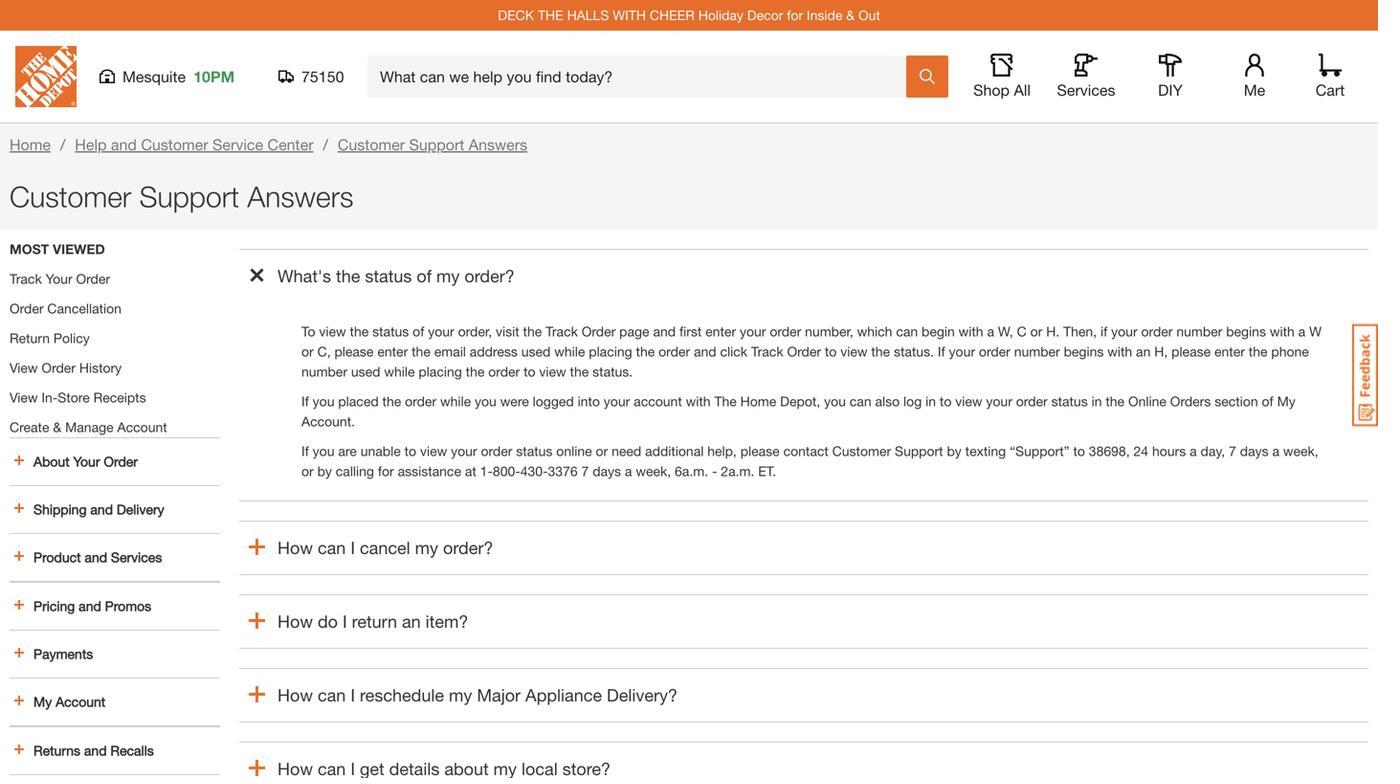 Task type: describe. For each thing, give the bounding box(es) containing it.
what's the status of my order?
[[278, 266, 515, 286]]

customer right center
[[338, 135, 405, 154]]

order? for how can i cancel my order?
[[443, 537, 493, 558]]

2 horizontal spatial please
[[1171, 344, 1211, 359]]

shipping
[[33, 501, 87, 517]]

1 horizontal spatial for
[[787, 7, 803, 23]]

cart
[[1316, 81, 1345, 99]]

mesquite
[[122, 67, 186, 86]]

0 horizontal spatial used
[[351, 364, 380, 379]]

deck the halls with cheer holiday decor for inside & out
[[498, 7, 880, 23]]

phone
[[1271, 344, 1309, 359]]

customer left service
[[141, 135, 208, 154]]

6a.m.
[[675, 463, 708, 479]]

1 in from the left
[[925, 393, 936, 409]]

for inside the if you are unable to view your order status online or need additional help, please contact customer support by texting "support" to 38698, 24 hours a day, 7 days a week, or by calling for assistance at 1-800-430-3376 7 days a week, 6a.m. - 2a.m. et.
[[378, 463, 394, 479]]

0 horizontal spatial my
[[33, 694, 52, 710]]

please inside the if you are unable to view your order status online or need additional help, please contact customer support by texting "support" to 38698, 24 hours a day, 7 days a week, or by calling for assistance at 1-800-430-3376 7 days a week, 6a.m. - 2a.m. et.
[[740, 443, 780, 459]]

order cancellation link
[[10, 300, 121, 316]]

policy
[[53, 330, 90, 346]]

0 horizontal spatial by
[[317, 463, 332, 479]]

and left 'first'
[[653, 323, 676, 339]]

and for customer
[[111, 135, 137, 154]]

delivery?
[[607, 685, 678, 705]]

0 horizontal spatial support
[[139, 179, 239, 213]]

to inside if you placed the order while you were logged into your account with the home depot, you can also log in to view your order status in the online orders section of my account.
[[940, 393, 952, 409]]

0 horizontal spatial an
[[402, 611, 421, 632]]

0 vertical spatial answers
[[469, 135, 527, 154]]

order down address
[[488, 364, 520, 379]]

your for about
[[73, 454, 100, 469]]

2 horizontal spatial while
[[554, 344, 585, 359]]

mesquite 10pm
[[122, 67, 235, 86]]

deck the halls with cheer holiday decor for inside & out link
[[498, 7, 880, 23]]

the right what's at the left of the page
[[336, 266, 360, 286]]

the down "page"
[[636, 344, 655, 359]]

me
[[1244, 81, 1265, 99]]

0 horizontal spatial account
[[56, 694, 105, 710]]

return policy link
[[10, 330, 90, 346]]

w
[[1309, 323, 1322, 339]]

and down 'first'
[[694, 344, 716, 359]]

order down 'first'
[[659, 344, 690, 359]]

view inside the if you are unable to view your order status online or need additional help, please contact customer support by texting "support" to 38698, 24 hours a day, 7 days a week, or by calling for assistance at 1-800-430-3376 7 days a week, 6a.m. - 2a.m. et.
[[420, 443, 447, 459]]

0 horizontal spatial status.
[[593, 364, 633, 379]]

order up cancellation at left top
[[76, 271, 110, 287]]

are
[[338, 443, 357, 459]]

create & manage account
[[10, 419, 167, 435]]

my account
[[33, 694, 105, 710]]

a down need
[[625, 463, 632, 479]]

you left were
[[475, 393, 496, 409]]

3376
[[548, 463, 578, 479]]

0 horizontal spatial track
[[10, 271, 42, 287]]

or left calling
[[301, 463, 314, 479]]

with left 'h,'
[[1107, 344, 1132, 359]]

the right visit
[[523, 323, 542, 339]]

in-
[[42, 389, 58, 405]]

1 vertical spatial services
[[111, 549, 162, 565]]

home inside if you placed the order while you were logged into your account with the home depot, you can also log in to view your order status in the online orders section of my account.
[[740, 393, 776, 409]]

all
[[1014, 81, 1031, 99]]

page
[[619, 323, 649, 339]]

0 vertical spatial support
[[409, 135, 464, 154]]

the left phone
[[1249, 344, 1268, 359]]

additional
[[645, 443, 704, 459]]

email
[[434, 344, 466, 359]]

need
[[612, 443, 641, 459]]

store
[[58, 389, 90, 405]]

and for recalls
[[84, 743, 107, 758]]

delivery
[[117, 501, 164, 517]]

or left need
[[596, 443, 608, 459]]

at
[[465, 463, 476, 479]]

depot,
[[780, 393, 820, 409]]

deck
[[498, 7, 534, 23]]

the right to
[[350, 323, 369, 339]]

the up into at the left
[[570, 364, 589, 379]]

2 vertical spatial number
[[301, 364, 347, 379]]

you right 'depot,'
[[824, 393, 846, 409]]

2 horizontal spatial enter
[[1214, 344, 1245, 359]]

how for how do i return an item?
[[278, 611, 313, 632]]

out
[[858, 7, 880, 23]]

cancellation
[[47, 300, 121, 316]]

then,
[[1063, 323, 1097, 339]]

w,
[[998, 323, 1013, 339]]

pricing and promos
[[33, 598, 151, 614]]

create
[[10, 419, 49, 435]]

center
[[267, 135, 313, 154]]

a left day,
[[1190, 443, 1197, 459]]

your down begin
[[949, 344, 975, 359]]

item?
[[426, 611, 468, 632]]

returns
[[33, 743, 80, 758]]

i for return
[[343, 611, 347, 632]]

diy
[[1158, 81, 1183, 99]]

if
[[1100, 323, 1107, 339]]

address
[[470, 344, 518, 359]]

promos
[[105, 598, 151, 614]]

1 horizontal spatial week,
[[1283, 443, 1318, 459]]

section
[[1215, 393, 1258, 409]]

to down number,
[[825, 344, 837, 359]]

how do i return an item?
[[278, 611, 468, 632]]

1 horizontal spatial &
[[846, 7, 855, 23]]

payments
[[33, 646, 93, 662]]

with up phone
[[1270, 323, 1295, 339]]

a left w
[[1298, 323, 1305, 339]]

status inside to view the status of your order, visit the track order page and first enter your order number, which can begin with a w, c or h. then, if your order number begins with a w or c, please enter the email address used while placing the order and click track order to view the status. if your order number begins with an h, please enter the phone number used while placing the order to view the status.
[[372, 323, 409, 339]]

1 horizontal spatial status.
[[894, 344, 934, 359]]

history
[[79, 360, 122, 376]]

the down 'which'
[[871, 344, 890, 359]]

if you placed the order while you were logged into your account with the home depot, you can also log in to view your order status in the online orders section of my account.
[[301, 393, 1296, 429]]

0 vertical spatial account
[[117, 419, 167, 435]]

or right the c
[[1030, 323, 1042, 339]]

to
[[301, 323, 315, 339]]

75150 button
[[278, 67, 345, 86]]

click
[[720, 344, 747, 359]]

shop all
[[973, 81, 1031, 99]]

i for cancel
[[351, 537, 355, 558]]

the
[[714, 393, 737, 409]]

order up 'h,'
[[1141, 323, 1173, 339]]

support inside the if you are unable to view your order status online or need additional help, please contact customer support by texting "support" to 38698, 24 hours a day, 7 days a week, or by calling for assistance at 1-800-430-3376 7 days a week, 6a.m. - 2a.m. et.
[[895, 443, 943, 459]]

with right begin
[[959, 323, 983, 339]]

10pm
[[193, 67, 235, 86]]

0 vertical spatial placing
[[589, 344, 632, 359]]

customer up viewed
[[10, 179, 131, 213]]

order left "page"
[[582, 323, 616, 339]]

and for promos
[[79, 598, 101, 614]]

1 horizontal spatial begins
[[1226, 323, 1266, 339]]

0 vertical spatial 7
[[1229, 443, 1236, 459]]

-
[[712, 463, 717, 479]]

begin
[[922, 323, 955, 339]]

visit
[[496, 323, 519, 339]]

1 vertical spatial while
[[384, 364, 415, 379]]

the right placed
[[382, 393, 401, 409]]

0 horizontal spatial days
[[593, 463, 621, 479]]

my for of
[[436, 266, 460, 286]]

0 horizontal spatial placing
[[419, 364, 462, 379]]

1 horizontal spatial used
[[521, 344, 551, 359]]

your up email
[[428, 323, 454, 339]]

1 vertical spatial answers
[[247, 179, 354, 213]]

0 horizontal spatial &
[[53, 419, 61, 435]]

returns and recalls
[[33, 743, 154, 758]]

order down 'w,'
[[979, 344, 1010, 359]]

0 vertical spatial of
[[417, 266, 432, 286]]

about
[[33, 454, 69, 469]]

log
[[903, 393, 922, 409]]

0 horizontal spatial please
[[334, 344, 374, 359]]

number,
[[805, 323, 853, 339]]

create & manage account link
[[10, 419, 167, 435]]

"support"
[[1010, 443, 1069, 459]]

account.
[[301, 413, 355, 429]]

view up logged
[[539, 364, 566, 379]]

2a.m.
[[721, 463, 754, 479]]

logged
[[533, 393, 574, 409]]

services button
[[1056, 54, 1117, 100]]

were
[[500, 393, 529, 409]]

order,
[[458, 323, 492, 339]]

services inside "services" button
[[1057, 81, 1115, 99]]

recalls
[[110, 743, 154, 758]]

customer support answers link
[[338, 135, 527, 154]]



Task type: vqa. For each thing, say whether or not it's contained in the screenshot.
2023 to the bottom
no



Task type: locate. For each thing, give the bounding box(es) containing it.
if for or
[[301, 443, 309, 459]]

1 horizontal spatial support
[[409, 135, 464, 154]]

home
[[10, 135, 51, 154], [740, 393, 776, 409]]

1 vertical spatial by
[[317, 463, 332, 479]]

7
[[1229, 443, 1236, 459], [581, 463, 589, 479]]

to up assistance
[[404, 443, 416, 459]]

order down the return policy
[[42, 360, 76, 376]]

order up return
[[10, 300, 44, 316]]

and right product
[[85, 549, 107, 565]]

0 horizontal spatial 7
[[581, 463, 589, 479]]

home right 'the'
[[740, 393, 776, 409]]

number down the c
[[1014, 344, 1060, 359]]

view down return
[[10, 360, 38, 376]]

order down manage
[[104, 454, 138, 469]]

i left cancel
[[351, 537, 355, 558]]

appliance
[[525, 685, 602, 705]]

1 vertical spatial your
[[73, 454, 100, 469]]

my
[[1277, 393, 1296, 409], [33, 694, 52, 710]]

please
[[334, 344, 374, 359], [1171, 344, 1211, 359], [740, 443, 780, 459]]

1 horizontal spatial number
[[1014, 344, 1060, 359]]

1 horizontal spatial please
[[740, 443, 780, 459]]

if up account.
[[301, 393, 309, 409]]

used right address
[[521, 344, 551, 359]]

hours
[[1152, 443, 1186, 459]]

return
[[352, 611, 397, 632]]

days down need
[[593, 463, 621, 479]]

order up "support"
[[1016, 393, 1048, 409]]

0 vertical spatial view
[[10, 360, 38, 376]]

order cancellation
[[10, 300, 121, 316]]

0 vertical spatial i
[[351, 537, 355, 558]]

0 vertical spatial by
[[947, 443, 962, 459]]

while inside if you placed the order while you were logged into your account with the home depot, you can also log in to view your order status in the online orders section of my account.
[[440, 393, 471, 409]]

number down c,
[[301, 364, 347, 379]]

0 horizontal spatial in
[[925, 393, 936, 409]]

view inside if you placed the order while you were logged into your account with the home depot, you can also log in to view your order status in the online orders section of my account.
[[955, 393, 982, 409]]

3 how from the top
[[278, 685, 313, 705]]

0 horizontal spatial begins
[[1064, 344, 1104, 359]]

can left the reschedule
[[318, 685, 346, 705]]

used up placed
[[351, 364, 380, 379]]

in right log
[[925, 393, 936, 409]]

inside
[[807, 7, 842, 23]]

view
[[10, 360, 38, 376], [10, 389, 38, 405]]

you up account.
[[313, 393, 334, 409]]

if inside if you placed the order while you were logged into your account with the home depot, you can also log in to view your order status in the online orders section of my account.
[[301, 393, 309, 409]]

your up click
[[740, 323, 766, 339]]

1 horizontal spatial days
[[1240, 443, 1269, 459]]

home left help
[[10, 135, 51, 154]]

0 vertical spatial your
[[46, 271, 72, 287]]

begins
[[1226, 323, 1266, 339], [1064, 344, 1104, 359]]

texting
[[965, 443, 1006, 459]]

view for view in-store receipts
[[10, 389, 38, 405]]

online
[[1128, 393, 1166, 409]]

0 vertical spatial while
[[554, 344, 585, 359]]

2 horizontal spatial number
[[1176, 323, 1222, 339]]

you left are
[[313, 443, 334, 459]]

0 horizontal spatial number
[[301, 364, 347, 379]]

order? for what's the status of my order?
[[465, 266, 515, 286]]

1 horizontal spatial enter
[[705, 323, 736, 339]]

can left cancel
[[318, 537, 346, 558]]

if inside to view the status of your order, visit the track order page and first enter your order number, which can begin with a w, c or h. then, if your order number begins with a w or c, please enter the email address used while placing the order and click track order to view the status. if your order number begins with an h, please enter the phone number used while placing the order to view the status.
[[938, 344, 945, 359]]

to view the status of your order, visit the track order page and first enter your order number, which can begin with a w, c or h. then, if your order number begins with a w or c, please enter the email address used while placing the order and click track order to view the status. if your order number begins with an h, please enter the phone number used while placing the order to view the status.
[[301, 323, 1322, 379]]

with inside if you placed the order while you were logged into your account with the home depot, you can also log in to view your order status in the online orders section of my account.
[[686, 393, 711, 409]]

while up logged
[[554, 344, 585, 359]]

your right if
[[1111, 323, 1137, 339]]

your down most viewed
[[46, 271, 72, 287]]

1 vertical spatial an
[[402, 611, 421, 632]]

week, down additional
[[636, 463, 671, 479]]

help
[[75, 135, 107, 154]]

1 vertical spatial 7
[[581, 463, 589, 479]]

order up 800-
[[481, 443, 512, 459]]

your down create & manage account link
[[73, 454, 100, 469]]

account
[[634, 393, 682, 409]]

your right into at the left
[[604, 393, 630, 409]]

if for of
[[301, 393, 309, 409]]

i
[[351, 537, 355, 558], [343, 611, 347, 632], [351, 685, 355, 705]]

0 horizontal spatial enter
[[377, 344, 408, 359]]

order down email
[[405, 393, 436, 409]]

to
[[825, 344, 837, 359], [524, 364, 535, 379], [940, 393, 952, 409], [404, 443, 416, 459], [1073, 443, 1085, 459]]

placed
[[338, 393, 379, 409]]

view up c,
[[319, 323, 346, 339]]

your
[[428, 323, 454, 339], [740, 323, 766, 339], [1111, 323, 1137, 339], [949, 344, 975, 359], [604, 393, 630, 409], [986, 393, 1012, 409], [451, 443, 477, 459]]

enter
[[705, 323, 736, 339], [377, 344, 408, 359], [1214, 344, 1245, 359]]

order left number,
[[770, 323, 801, 339]]

2 how from the top
[[278, 611, 313, 632]]

of inside if you placed the order while you were logged into your account with the home depot, you can also log in to view your order status in the online orders section of my account.
[[1262, 393, 1273, 409]]

status. up into at the left
[[593, 364, 633, 379]]

with left 'the'
[[686, 393, 711, 409]]

&
[[846, 7, 855, 23], [53, 419, 61, 435]]

please up et. on the bottom right
[[740, 443, 780, 459]]

for down unable at left
[[378, 463, 394, 479]]

services down delivery
[[111, 549, 162, 565]]

7 right day,
[[1229, 443, 1236, 459]]

to right log
[[940, 393, 952, 409]]

and for delivery
[[90, 501, 113, 517]]

begins down the then,
[[1064, 344, 1104, 359]]

placing
[[589, 344, 632, 359], [419, 364, 462, 379]]

1 vertical spatial number
[[1014, 344, 1060, 359]]

shop all button
[[971, 54, 1033, 100]]

for
[[787, 7, 803, 23], [378, 463, 394, 479]]

0 horizontal spatial answers
[[247, 179, 354, 213]]

the down address
[[466, 364, 485, 379]]

can left the also
[[850, 393, 871, 409]]

do
[[318, 611, 338, 632]]

& right create
[[53, 419, 61, 435]]

0 vertical spatial week,
[[1283, 443, 1318, 459]]

0 vertical spatial used
[[521, 344, 551, 359]]

0 vertical spatial my
[[1277, 393, 1296, 409]]

what's
[[278, 266, 331, 286]]

a left 'w,'
[[987, 323, 994, 339]]

contact
[[783, 443, 829, 459]]

my up returns
[[33, 694, 52, 710]]

view up assistance
[[420, 443, 447, 459]]

into
[[578, 393, 600, 409]]

customer
[[141, 135, 208, 154], [338, 135, 405, 154], [10, 179, 131, 213], [832, 443, 891, 459]]

your for track
[[46, 271, 72, 287]]

most
[[10, 241, 49, 257]]

view for view order history
[[10, 360, 38, 376]]

return
[[10, 330, 50, 346]]

1 vertical spatial i
[[343, 611, 347, 632]]

1 horizontal spatial my
[[1277, 393, 1296, 409]]

the left 'online'
[[1106, 393, 1125, 409]]

1 vertical spatial customer support answers
[[10, 179, 354, 213]]

placing down email
[[419, 364, 462, 379]]

1 horizontal spatial track
[[546, 323, 578, 339]]

decor
[[747, 7, 783, 23]]

halls
[[567, 7, 609, 23]]

help and customer service center link
[[75, 135, 313, 154]]

i for reschedule
[[351, 685, 355, 705]]

1 horizontal spatial while
[[440, 393, 471, 409]]

customer right contact
[[832, 443, 891, 459]]

1 vertical spatial week,
[[636, 463, 671, 479]]

and right pricing
[[79, 598, 101, 614]]

1-
[[480, 463, 493, 479]]

your up at
[[451, 443, 477, 459]]

shop
[[973, 81, 1010, 99]]

how for how can i cancel my order?
[[278, 537, 313, 558]]

viewed
[[53, 241, 105, 257]]

2 view from the top
[[10, 389, 38, 405]]

please right 'h,'
[[1171, 344, 1211, 359]]

2 vertical spatial i
[[351, 685, 355, 705]]

1 horizontal spatial answers
[[469, 135, 527, 154]]

you
[[313, 393, 334, 409], [475, 393, 496, 409], [824, 393, 846, 409], [313, 443, 334, 459]]

1 vertical spatial placing
[[419, 364, 462, 379]]

used
[[521, 344, 551, 359], [351, 364, 380, 379]]

account up returns and recalls on the bottom left of page
[[56, 694, 105, 710]]

0 vertical spatial days
[[1240, 443, 1269, 459]]

an left 'h,'
[[1136, 344, 1151, 359]]

& left out
[[846, 7, 855, 23]]

online
[[556, 443, 592, 459]]

1 vertical spatial view
[[10, 389, 38, 405]]

1 horizontal spatial 7
[[1229, 443, 1236, 459]]

0 horizontal spatial while
[[384, 364, 415, 379]]

product and services
[[33, 549, 162, 565]]

account down receipts
[[117, 419, 167, 435]]

1 horizontal spatial by
[[947, 443, 962, 459]]

how can i cancel my order?
[[278, 537, 493, 558]]

return policy
[[10, 330, 90, 346]]

the
[[336, 266, 360, 286], [350, 323, 369, 339], [523, 323, 542, 339], [412, 344, 430, 359], [636, 344, 655, 359], [871, 344, 890, 359], [1249, 344, 1268, 359], [466, 364, 485, 379], [570, 364, 589, 379], [382, 393, 401, 409], [1106, 393, 1125, 409]]

0 horizontal spatial week,
[[636, 463, 671, 479]]

0 vertical spatial home
[[10, 135, 51, 154]]

2 vertical spatial while
[[440, 393, 471, 409]]

status inside the if you are unable to view your order status online or need additional help, please contact customer support by texting "support" to 38698, 24 hours a day, 7 days a week, or by calling for assistance at 1-800-430-3376 7 days a week, 6a.m. - 2a.m. et.
[[516, 443, 553, 459]]

enter up click
[[705, 323, 736, 339]]

1 vertical spatial &
[[53, 419, 61, 435]]

begins left w
[[1226, 323, 1266, 339]]

the home depot logo image
[[15, 46, 77, 107]]

can
[[896, 323, 918, 339], [850, 393, 871, 409], [318, 537, 346, 558], [318, 685, 346, 705]]

0 vertical spatial begins
[[1226, 323, 1266, 339]]

24
[[1134, 443, 1148, 459]]

how for how can i reschedule my major appliance delivery?
[[278, 685, 313, 705]]

help,
[[707, 443, 737, 459]]

help and customer service center
[[75, 135, 313, 154]]

1 view from the top
[[10, 360, 38, 376]]

view order history
[[10, 360, 122, 376]]

order
[[76, 271, 110, 287], [10, 300, 44, 316], [582, 323, 616, 339], [787, 344, 821, 359], [42, 360, 76, 376], [104, 454, 138, 469]]

can left begin
[[896, 323, 918, 339]]

my for reschedule
[[449, 685, 472, 705]]

0 horizontal spatial your
[[46, 271, 72, 287]]

What can we help you find today? search field
[[380, 56, 905, 97]]

0 vertical spatial customer support answers
[[338, 135, 527, 154]]

0 vertical spatial if
[[938, 344, 945, 359]]

1 vertical spatial track
[[546, 323, 578, 339]]

430-
[[520, 463, 548, 479]]

in
[[925, 393, 936, 409], [1091, 393, 1102, 409]]

0 horizontal spatial home
[[10, 135, 51, 154]]

and for services
[[85, 549, 107, 565]]

product
[[33, 549, 81, 565]]

and
[[111, 135, 137, 154], [653, 323, 676, 339], [694, 344, 716, 359], [90, 501, 113, 517], [85, 549, 107, 565], [79, 598, 101, 614], [84, 743, 107, 758]]

feedback link image
[[1352, 323, 1378, 427]]

day,
[[1201, 443, 1225, 459]]

to up were
[[524, 364, 535, 379]]

0 vertical spatial for
[[787, 7, 803, 23]]

week,
[[1283, 443, 1318, 459], [636, 463, 671, 479]]

1 vertical spatial for
[[378, 463, 394, 479]]

h,
[[1154, 344, 1168, 359]]

your up texting
[[986, 393, 1012, 409]]

first
[[679, 323, 702, 339]]

0 horizontal spatial for
[[378, 463, 394, 479]]

reschedule
[[360, 685, 444, 705]]

customer inside the if you are unable to view your order status online or need additional help, please contact customer support by texting "support" to 38698, 24 hours a day, 7 days a week, or by calling for assistance at 1-800-430-3376 7 days a week, 6a.m. - 2a.m. et.
[[832, 443, 891, 459]]

0 vertical spatial my
[[436, 266, 460, 286]]

1 horizontal spatial in
[[1091, 393, 1102, 409]]

track right click
[[751, 344, 783, 359]]

to left 38698,
[[1073, 443, 1085, 459]]

1 vertical spatial my
[[415, 537, 438, 558]]

view order history link
[[10, 360, 122, 376]]

i left the reschedule
[[351, 685, 355, 705]]

view down 'which'
[[840, 344, 867, 359]]

enter left email
[[377, 344, 408, 359]]

my for cancel
[[415, 537, 438, 558]]

unable
[[361, 443, 401, 459]]

order? down at
[[443, 537, 493, 558]]

track right visit
[[546, 323, 578, 339]]

1 horizontal spatial an
[[1136, 344, 1151, 359]]

2 vertical spatial of
[[1262, 393, 1273, 409]]

enter up section
[[1214, 344, 1245, 359]]

if inside the if you are unable to view your order status online or need additional help, please contact customer support by texting "support" to 38698, 24 hours a day, 7 days a week, or by calling for assistance at 1-800-430-3376 7 days a week, 6a.m. - 2a.m. et.
[[301, 443, 309, 459]]

the left email
[[412, 344, 430, 359]]

0 vertical spatial status.
[[894, 344, 934, 359]]

0 horizontal spatial services
[[111, 549, 162, 565]]

diy button
[[1140, 54, 1201, 100]]

order inside the if you are unable to view your order status online or need additional help, please contact customer support by texting "support" to 38698, 24 hours a day, 7 days a week, or by calling for assistance at 1-800-430-3376 7 days a week, 6a.m. - 2a.m. et.
[[481, 443, 512, 459]]

while down email
[[440, 393, 471, 409]]

cart link
[[1309, 54, 1351, 100]]

major
[[477, 685, 521, 705]]

2 vertical spatial track
[[751, 344, 783, 359]]

2 horizontal spatial track
[[751, 344, 783, 359]]

by
[[947, 443, 962, 459], [317, 463, 332, 479]]

home link
[[10, 135, 51, 154]]

you inside the if you are unable to view your order status online or need additional help, please contact customer support by texting "support" to 38698, 24 hours a day, 7 days a week, or by calling for assistance at 1-800-430-3376 7 days a week, 6a.m. - 2a.m. et.
[[313, 443, 334, 459]]

status inside if you placed the order while you were logged into your account with the home depot, you can also log in to view your order status in the online orders section of my account.
[[1051, 393, 1088, 409]]

a right day,
[[1272, 443, 1279, 459]]

my left major
[[449, 685, 472, 705]]

1 horizontal spatial your
[[73, 454, 100, 469]]

1 how from the top
[[278, 537, 313, 558]]

days
[[1240, 443, 1269, 459], [593, 463, 621, 479]]

view left in-
[[10, 389, 38, 405]]

1 horizontal spatial placing
[[589, 344, 632, 359]]

most viewed
[[10, 241, 105, 257]]

or left c,
[[301, 344, 314, 359]]

my inside if you placed the order while you were logged into your account with the home depot, you can also log in to view your order status in the online orders section of my account.
[[1277, 393, 1296, 409]]

while up unable at left
[[384, 364, 415, 379]]

in left 'online'
[[1091, 393, 1102, 409]]

1 vertical spatial how
[[278, 611, 313, 632]]

customer support answers
[[338, 135, 527, 154], [10, 179, 354, 213]]

1 vertical spatial days
[[593, 463, 621, 479]]

which
[[857, 323, 892, 339]]

or
[[1030, 323, 1042, 339], [301, 344, 314, 359], [596, 443, 608, 459], [301, 463, 314, 479]]

1 vertical spatial home
[[740, 393, 776, 409]]

receipts
[[93, 389, 146, 405]]

1 vertical spatial of
[[413, 323, 424, 339]]

view up texting
[[955, 393, 982, 409]]

2 vertical spatial my
[[449, 685, 472, 705]]

an inside to view the status of your order, visit the track order page and first enter your order number, which can begin with a w, c or h. then, if your order number begins with a w or c, please enter the email address used while placing the order and click track order to view the status. if your order number begins with an h, please enter the phone number used while placing the order to view the status.
[[1136, 344, 1151, 359]]

1 vertical spatial status.
[[593, 364, 633, 379]]

shipping and delivery
[[33, 501, 164, 517]]

1 vertical spatial support
[[139, 179, 239, 213]]

38698,
[[1089, 443, 1130, 459]]

2 vertical spatial support
[[895, 443, 943, 459]]

service
[[212, 135, 263, 154]]

my
[[436, 266, 460, 286], [415, 537, 438, 558], [449, 685, 472, 705]]

0 vertical spatial services
[[1057, 81, 1115, 99]]

0 vertical spatial track
[[10, 271, 42, 287]]

can inside to view the status of your order, visit the track order page and first enter your order number, which can begin with a w, c or h. then, if your order number begins with a w or c, please enter the email address used while placing the order and click track order to view the status. if your order number begins with an h, please enter the phone number used while placing the order to view the status.
[[896, 323, 918, 339]]

status up "support"
[[1051, 393, 1088, 409]]

2 vertical spatial how
[[278, 685, 313, 705]]

can inside if you placed the order while you were logged into your account with the home depot, you can also log in to view your order status in the online orders section of my account.
[[850, 393, 871, 409]]

for left inside
[[787, 7, 803, 23]]

1 horizontal spatial account
[[117, 419, 167, 435]]

assistance
[[398, 463, 461, 479]]

2 in from the left
[[1091, 393, 1102, 409]]

your inside the if you are unable to view your order status online or need additional help, please contact customer support by texting "support" to 38698, 24 hours a day, 7 days a week, or by calling for assistance at 1-800-430-3376 7 days a week, 6a.m. - 2a.m. et.
[[451, 443, 477, 459]]

status up 430-
[[516, 443, 553, 459]]

of inside to view the status of your order, visit the track order page and first enter your order number, which can begin with a w, c or h. then, if your order number begins with a w or c, please enter the email address used while placing the order and click track order to view the status. if your order number begins with an h, please enter the phone number used while placing the order to view the status.
[[413, 323, 424, 339]]

status right what's at the left of the page
[[365, 266, 412, 286]]

order down number,
[[787, 344, 821, 359]]

also
[[875, 393, 900, 409]]



